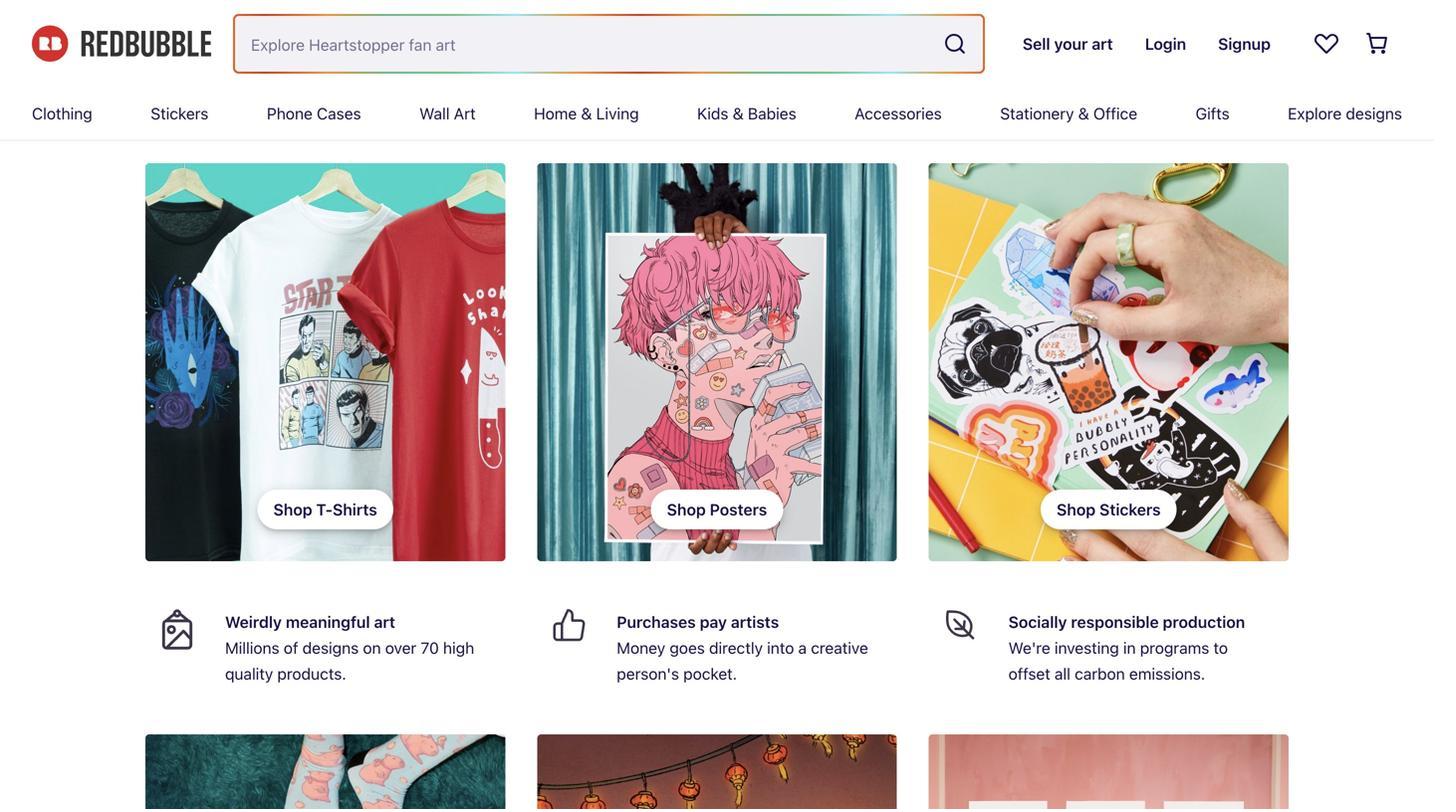 Task type: vqa. For each thing, say whether or not it's contained in the screenshot.
strawberry shortcake vintage-style cutie kids t-shirt
no



Task type: locate. For each thing, give the bounding box(es) containing it.
0 horizontal spatial &
[[581, 104, 592, 123]]

investing
[[1055, 639, 1119, 658]]

redbubble logo image
[[32, 26, 211, 62]]

clothing link
[[32, 88, 92, 139]]

1 & from the left
[[581, 104, 592, 123]]

wall
[[419, 104, 450, 123]]

of
[[284, 639, 298, 658]]

socially responsible production we're investing in programs to offset all carbon emissions.
[[1009, 613, 1245, 684]]

gifts
[[1196, 104, 1230, 123]]

explore
[[1288, 104, 1342, 123]]

wall art link
[[419, 88, 476, 139]]

accessories
[[855, 104, 942, 123]]

& right kids
[[733, 104, 744, 123]]

0 horizontal spatial designs
[[302, 639, 359, 658]]

living
[[596, 104, 639, 123]]

&
[[581, 104, 592, 123], [733, 104, 744, 123], [1078, 104, 1089, 123]]

& for kids
[[733, 104, 744, 123]]

weirdly meaningful art millions of designs on over 70 high quality products.
[[225, 613, 474, 684]]

socially
[[1009, 613, 1067, 632]]

shop t-shirts image
[[145, 163, 505, 562]]

home & living link
[[534, 88, 639, 139]]

designs down meaningful
[[302, 639, 359, 658]]

kids & babies link
[[697, 88, 797, 139]]

shop top-selling artists image
[[537, 735, 897, 810]]

accessories link
[[855, 88, 942, 139]]

cases
[[317, 104, 361, 123]]

emissions.
[[1129, 665, 1205, 684]]

& left living
[[581, 104, 592, 123]]

art
[[374, 613, 395, 632]]

2 horizontal spatial &
[[1078, 104, 1089, 123]]

programs
[[1140, 639, 1209, 658]]

kids
[[697, 104, 729, 123]]

phone cases
[[267, 104, 361, 123]]

meaningful
[[286, 613, 370, 632]]

to
[[1214, 639, 1228, 658]]

1 horizontal spatial &
[[733, 104, 744, 123]]

over
[[385, 639, 417, 658]]

designs inside weirdly meaningful art millions of designs on over 70 high quality products.
[[302, 639, 359, 658]]

wall art
[[419, 104, 476, 123]]

1 vertical spatial designs
[[302, 639, 359, 658]]

clothing
[[32, 104, 92, 123]]

1 horizontal spatial designs
[[1346, 104, 1402, 123]]

& left the office
[[1078, 104, 1089, 123]]

3 & from the left
[[1078, 104, 1089, 123]]

& for stationery
[[1078, 104, 1089, 123]]

designs
[[1346, 104, 1402, 123], [302, 639, 359, 658]]

2 & from the left
[[733, 104, 744, 123]]

stickers
[[151, 104, 209, 123]]

None field
[[235, 16, 983, 72]]

& inside 'link'
[[733, 104, 744, 123]]

all
[[1055, 665, 1071, 684]]

designs right explore
[[1346, 104, 1402, 123]]

70
[[421, 639, 439, 658]]

creative
[[811, 639, 868, 658]]

menu bar
[[32, 88, 1402, 139]]

0 vertical spatial designs
[[1346, 104, 1402, 123]]

stationery & office link
[[1000, 88, 1138, 139]]

stickers link
[[151, 88, 209, 139]]



Task type: describe. For each thing, give the bounding box(es) containing it.
shop posters image
[[537, 163, 897, 562]]

person's
[[617, 665, 679, 684]]

shop wall art image
[[929, 735, 1289, 810]]

directly
[[709, 639, 763, 658]]

weirdly
[[225, 613, 282, 632]]

kids & babies
[[697, 104, 797, 123]]

phone
[[267, 104, 313, 123]]

phone cases link
[[267, 88, 361, 139]]

a
[[798, 639, 807, 658]]

home
[[534, 104, 577, 123]]

& for home
[[581, 104, 592, 123]]

office
[[1094, 104, 1138, 123]]

stationery
[[1000, 104, 1074, 123]]

offset
[[1009, 665, 1051, 684]]

range
[[298, 110, 367, 137]]

stationery & office
[[1000, 104, 1138, 123]]

home & living
[[534, 104, 639, 123]]

menu bar containing clothing
[[32, 88, 1402, 139]]

products.
[[277, 665, 346, 684]]

we're
[[1009, 639, 1051, 658]]

babies
[[748, 104, 797, 123]]

goes
[[670, 639, 705, 658]]

designs inside menu bar
[[1346, 104, 1402, 123]]

high
[[443, 639, 474, 658]]

product
[[207, 110, 293, 137]]

artists
[[731, 613, 779, 632]]

purchases
[[617, 613, 696, 632]]

shop stickers image
[[929, 163, 1289, 562]]

quality
[[225, 665, 273, 684]]

carbon
[[1075, 665, 1125, 684]]

purchases pay artists money goes directly into a creative person's pocket.
[[617, 613, 868, 684]]

on
[[363, 639, 381, 658]]

into
[[767, 639, 794, 658]]

shop
[[145, 110, 202, 137]]

explore designs link
[[1288, 88, 1402, 139]]

in
[[1123, 639, 1136, 658]]

shop deals image
[[145, 735, 505, 810]]

pay
[[700, 613, 727, 632]]

money
[[617, 639, 666, 658]]

Search term search field
[[235, 16, 935, 72]]

pocket.
[[683, 665, 737, 684]]

shop product range
[[145, 110, 367, 137]]

production
[[1163, 613, 1245, 632]]

art
[[454, 104, 476, 123]]

gifts link
[[1196, 88, 1230, 139]]

millions
[[225, 639, 280, 658]]

responsible
[[1071, 613, 1159, 632]]

explore designs
[[1288, 104, 1402, 123]]



